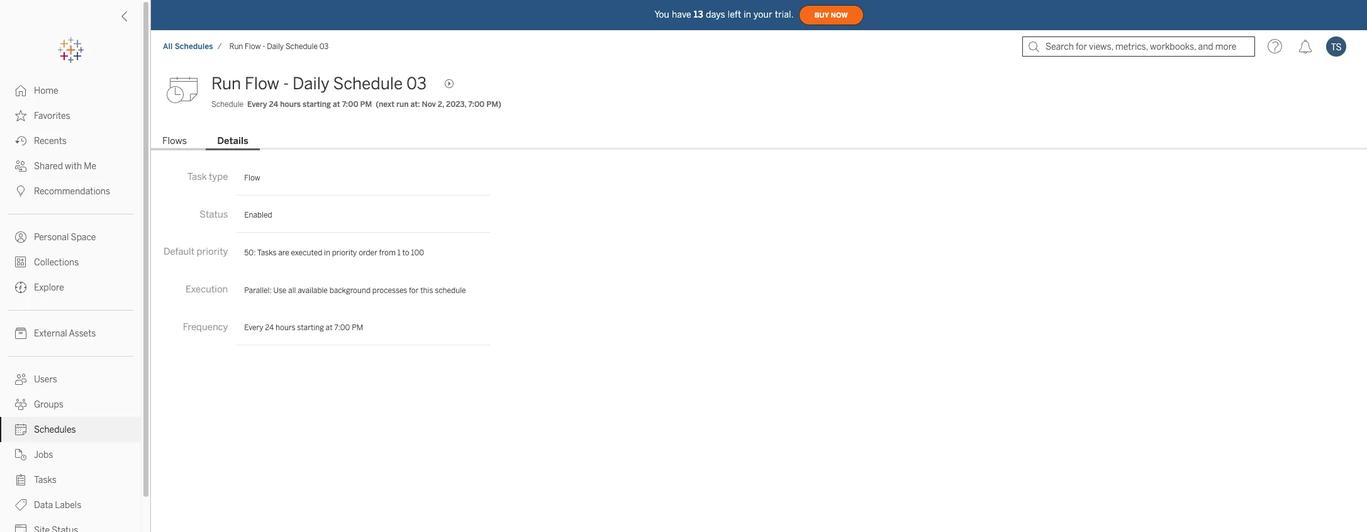 Task type: locate. For each thing, give the bounding box(es) containing it.
now
[[831, 11, 848, 19]]

24 down run flow - daily schedule 03 element
[[269, 100, 278, 109]]

7:00 down background
[[334, 323, 350, 332]]

daily down run flow - daily schedule 03 element
[[293, 74, 330, 94]]

in right executed
[[324, 249, 330, 258]]

available
[[298, 286, 328, 295]]

1 vertical spatial 24
[[265, 323, 274, 332]]

-
[[262, 42, 265, 51], [283, 74, 289, 94]]

you have 13 days left in your trial.
[[655, 9, 794, 20]]

0 vertical spatial tasks
[[257, 249, 277, 258]]

daily
[[267, 42, 284, 51], [293, 74, 330, 94]]

schedules inside main navigation. press the up and down arrow keys to access links. 'element'
[[34, 425, 76, 435]]

0 vertical spatial at
[[333, 100, 340, 109]]

0 horizontal spatial tasks
[[34, 475, 57, 486]]

- down run flow - daily schedule 03 element
[[283, 74, 289, 94]]

1 horizontal spatial schedules
[[175, 42, 213, 51]]

sub-spaces tab list
[[151, 134, 1367, 150]]

me
[[84, 161, 96, 172]]

1 horizontal spatial -
[[283, 74, 289, 94]]

1 vertical spatial schedules
[[34, 425, 76, 435]]

1 horizontal spatial 03
[[407, 74, 427, 94]]

explore
[[34, 283, 64, 293]]

run flow - daily schedule 03 up schedule every 24 hours starting at 7:00 pm (next run at: nov 2, 2023, 7:00 pm)
[[211, 74, 427, 94]]

run
[[229, 42, 243, 51], [211, 74, 241, 94]]

frequency
[[183, 321, 228, 333]]

run
[[396, 100, 409, 109]]

type
[[209, 171, 228, 183]]

your
[[754, 9, 773, 20]]

/
[[218, 42, 222, 51]]

favorites link
[[0, 103, 141, 128]]

every down parallel:
[[244, 323, 263, 332]]

trial.
[[775, 9, 794, 20]]

2023,
[[446, 100, 467, 109]]

50: tasks are executed in priority order from 1 to 100
[[244, 249, 424, 258]]

0 horizontal spatial daily
[[267, 42, 284, 51]]

every
[[247, 100, 267, 109], [244, 323, 263, 332]]

hours
[[280, 100, 301, 109], [276, 323, 296, 332]]

run flow - daily schedule 03 inside 'main content'
[[211, 74, 427, 94]]

priority right default
[[197, 246, 228, 258]]

external assets link
[[0, 321, 141, 346]]

in right left
[[744, 9, 751, 20]]

groups link
[[0, 392, 141, 417]]

1 vertical spatial 03
[[407, 74, 427, 94]]

0 vertical spatial flow
[[245, 42, 261, 51]]

1 horizontal spatial tasks
[[257, 249, 277, 258]]

pm down parallel: use all available background processes for this schedule
[[352, 323, 363, 332]]

all schedules /
[[163, 42, 222, 51]]

run down /
[[211, 74, 241, 94]]

jobs
[[34, 450, 53, 461]]

run right /
[[229, 42, 243, 51]]

24
[[269, 100, 278, 109], [265, 323, 274, 332]]

assets
[[69, 328, 96, 339]]

schedules left /
[[175, 42, 213, 51]]

schedules link
[[0, 417, 141, 442]]

- inside 'main content'
[[283, 74, 289, 94]]

recents
[[34, 136, 67, 147]]

every up details
[[247, 100, 267, 109]]

0 vertical spatial daily
[[267, 42, 284, 51]]

data labels link
[[0, 493, 141, 518]]

03
[[319, 42, 329, 51], [407, 74, 427, 94]]

1 vertical spatial run flow - daily schedule 03
[[211, 74, 427, 94]]

at down "available"
[[326, 323, 333, 332]]

24 down use
[[265, 323, 274, 332]]

0 vertical spatial 03
[[319, 42, 329, 51]]

schedules
[[175, 42, 213, 51], [34, 425, 76, 435]]

recents link
[[0, 128, 141, 154]]

1 vertical spatial in
[[324, 249, 330, 258]]

default
[[164, 246, 195, 258]]

2,
[[438, 100, 444, 109]]

task type
[[187, 171, 228, 183]]

tasks
[[257, 249, 277, 258], [34, 475, 57, 486]]

starting
[[303, 100, 331, 109], [297, 323, 324, 332]]

run flow - daily schedule 03
[[229, 42, 329, 51], [211, 74, 427, 94]]

in inside run flow - daily schedule 03 'main content'
[[324, 249, 330, 258]]

0 horizontal spatial schedule
[[211, 100, 244, 109]]

schedule
[[435, 286, 466, 295]]

you
[[655, 9, 669, 20]]

0 horizontal spatial schedules
[[34, 425, 76, 435]]

7:00
[[342, 100, 358, 109], [468, 100, 485, 109], [334, 323, 350, 332]]

schedules down 'groups'
[[34, 425, 76, 435]]

use
[[273, 286, 287, 295]]

tasks down jobs
[[34, 475, 57, 486]]

0 vertical spatial pm
[[360, 100, 372, 109]]

1 vertical spatial -
[[283, 74, 289, 94]]

schedule
[[286, 42, 318, 51], [333, 74, 403, 94], [211, 100, 244, 109]]

personal space
[[34, 232, 96, 243]]

1 horizontal spatial at
[[333, 100, 340, 109]]

0 vertical spatial schedule
[[286, 42, 318, 51]]

default priority
[[164, 246, 228, 258]]

daily right /
[[267, 42, 284, 51]]

flow right type
[[244, 173, 260, 182]]

processes
[[372, 286, 407, 295]]

flow
[[245, 42, 261, 51], [245, 74, 279, 94], [244, 173, 260, 182]]

have
[[672, 9, 691, 20]]

50:
[[244, 249, 256, 258]]

all schedules link
[[162, 42, 214, 52]]

space
[[71, 232, 96, 243]]

0 vertical spatial hours
[[280, 100, 301, 109]]

run flow - daily schedule 03 right /
[[229, 42, 329, 51]]

1 horizontal spatial priority
[[332, 249, 357, 258]]

main navigation. press the up and down arrow keys to access links. element
[[0, 78, 141, 532]]

1 vertical spatial schedule
[[333, 74, 403, 94]]

2 vertical spatial schedule
[[211, 100, 244, 109]]

0 horizontal spatial in
[[324, 249, 330, 258]]

1 vertical spatial hours
[[276, 323, 296, 332]]

this
[[420, 286, 433, 295]]

0 vertical spatial run flow - daily schedule 03
[[229, 42, 329, 51]]

priority left order
[[332, 249, 357, 258]]

1 horizontal spatial daily
[[293, 74, 330, 94]]

explore link
[[0, 275, 141, 300]]

0 horizontal spatial 03
[[319, 42, 329, 51]]

in
[[744, 9, 751, 20], [324, 249, 330, 258]]

0 horizontal spatial at
[[326, 323, 333, 332]]

pm left (next
[[360, 100, 372, 109]]

0 horizontal spatial -
[[262, 42, 265, 51]]

- right /
[[262, 42, 265, 51]]

jobs link
[[0, 442, 141, 468]]

parallel: use all available background processes for this schedule
[[244, 286, 466, 295]]

1 vertical spatial at
[[326, 323, 333, 332]]

1 horizontal spatial in
[[744, 9, 751, 20]]

flow down run flow - daily schedule 03 element
[[245, 74, 279, 94]]

priority
[[197, 246, 228, 258], [332, 249, 357, 258]]

1 vertical spatial daily
[[293, 74, 330, 94]]

executed
[[291, 249, 322, 258]]

hours down run flow - daily schedule 03 element
[[280, 100, 301, 109]]

tasks right the 50:
[[257, 249, 277, 258]]

1 vertical spatial tasks
[[34, 475, 57, 486]]

run inside 'main content'
[[211, 74, 241, 94]]

flow right /
[[245, 42, 261, 51]]

1 vertical spatial run
[[211, 74, 241, 94]]

at
[[333, 100, 340, 109], [326, 323, 333, 332]]

at left (next
[[333, 100, 340, 109]]

hours down use
[[276, 323, 296, 332]]



Task type: describe. For each thing, give the bounding box(es) containing it.
with
[[65, 161, 82, 172]]

buy now
[[815, 11, 848, 19]]

left
[[728, 9, 741, 20]]

external assets
[[34, 328, 96, 339]]

run flow - daily schedule 03 element
[[226, 42, 333, 51]]

home link
[[0, 78, 141, 103]]

0 vertical spatial 24
[[269, 100, 278, 109]]

days
[[706, 9, 725, 20]]

recommendations link
[[0, 179, 141, 204]]

personal
[[34, 232, 69, 243]]

all
[[163, 42, 173, 51]]

navigation panel element
[[0, 38, 141, 532]]

all
[[288, 286, 296, 295]]

enabled
[[244, 211, 272, 220]]

1 vertical spatial starting
[[297, 323, 324, 332]]

(next
[[376, 100, 395, 109]]

every 24 hours starting at 7:00 pm
[[244, 323, 363, 332]]

7:00 left (next
[[342, 100, 358, 109]]

are
[[278, 249, 289, 258]]

data
[[34, 500, 53, 511]]

from
[[379, 249, 396, 258]]

status
[[200, 209, 228, 220]]

at:
[[411, 100, 420, 109]]

external
[[34, 328, 67, 339]]

tasks inside run flow - daily schedule 03 'main content'
[[257, 249, 277, 258]]

03 inside 'main content'
[[407, 74, 427, 94]]

0 vertical spatial every
[[247, 100, 267, 109]]

collections
[[34, 257, 79, 268]]

data labels
[[34, 500, 81, 511]]

1 horizontal spatial schedule
[[286, 42, 318, 51]]

0 horizontal spatial priority
[[197, 246, 228, 258]]

parallel:
[[244, 286, 272, 295]]

run flow - daily schedule 03 main content
[[151, 63, 1367, 532]]

100
[[411, 249, 424, 258]]

schedule image
[[166, 71, 204, 109]]

1
[[397, 249, 401, 258]]

tasks link
[[0, 468, 141, 493]]

personal space link
[[0, 225, 141, 250]]

2 horizontal spatial schedule
[[333, 74, 403, 94]]

1 vertical spatial pm
[[352, 323, 363, 332]]

shared
[[34, 161, 63, 172]]

background
[[329, 286, 371, 295]]

labels
[[55, 500, 81, 511]]

to
[[402, 249, 409, 258]]

shared with me
[[34, 161, 96, 172]]

flows
[[162, 135, 187, 147]]

users
[[34, 374, 57, 385]]

0 vertical spatial -
[[262, 42, 265, 51]]

task
[[187, 171, 207, 183]]

collections link
[[0, 250, 141, 275]]

1 vertical spatial flow
[[245, 74, 279, 94]]

shared with me link
[[0, 154, 141, 179]]

details
[[217, 135, 248, 147]]

home
[[34, 86, 58, 96]]

Search for views, metrics, workbooks, and more text field
[[1023, 36, 1255, 57]]

for
[[409, 286, 419, 295]]

0 vertical spatial in
[[744, 9, 751, 20]]

nov
[[422, 100, 436, 109]]

buy
[[815, 11, 829, 19]]

recommendations
[[34, 186, 110, 197]]

0 vertical spatial starting
[[303, 100, 331, 109]]

users link
[[0, 367, 141, 392]]

order
[[359, 249, 377, 258]]

pm)
[[487, 100, 501, 109]]

13
[[694, 9, 703, 20]]

0 vertical spatial run
[[229, 42, 243, 51]]

buy now button
[[799, 5, 864, 25]]

tasks inside main navigation. press the up and down arrow keys to access links. 'element'
[[34, 475, 57, 486]]

execution
[[186, 284, 228, 295]]

groups
[[34, 400, 63, 410]]

2 vertical spatial flow
[[244, 173, 260, 182]]

favorites
[[34, 111, 70, 121]]

daily inside 'main content'
[[293, 74, 330, 94]]

schedule every 24 hours starting at 7:00 pm (next run at: nov 2, 2023, 7:00 pm)
[[211, 100, 501, 109]]

7:00 left pm)
[[468, 100, 485, 109]]

1 vertical spatial every
[[244, 323, 263, 332]]

0 vertical spatial schedules
[[175, 42, 213, 51]]



Task type: vqa. For each thing, say whether or not it's contained in the screenshot.
"Workbook"
no



